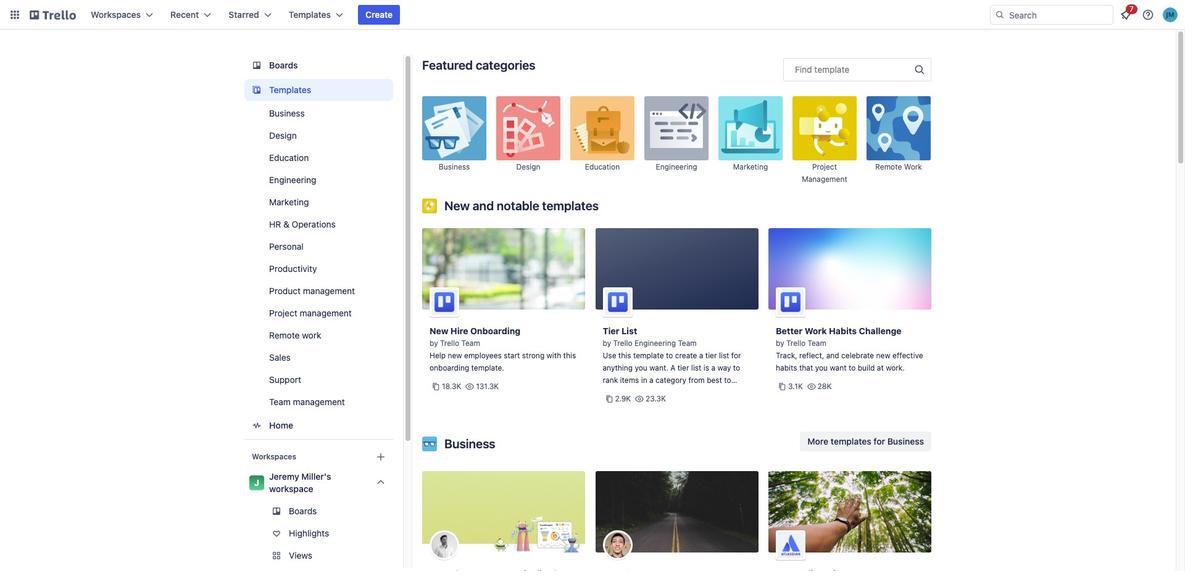 Task type: locate. For each thing, give the bounding box(es) containing it.
recent button
[[163, 5, 219, 25]]

0 vertical spatial project management
[[802, 162, 848, 184]]

3 by from the left
[[776, 339, 784, 348]]

for inside the 'tier list by trello engineering team use this template to create a tier list for anything you want. a tier list is a way to rank items in a category from best to worst. this could be: best nba players, goat'd pasta dishes, and tastiest fast food joints.'
[[732, 351, 741, 361]]

templates right template board image
[[269, 85, 311, 95]]

1 horizontal spatial by
[[603, 339, 611, 348]]

0 horizontal spatial project
[[269, 308, 297, 319]]

1 horizontal spatial trello
[[613, 339, 633, 348]]

template up want.
[[633, 351, 664, 361]]

marketing link for top project management link
[[719, 96, 783, 185]]

this right with at bottom
[[563, 351, 576, 361]]

management down product management link
[[300, 308, 352, 319]]

design link for engineering link related to hr & operations link on the left business link
[[244, 126, 393, 146]]

to up the 'players,'
[[724, 376, 731, 385]]

new left hire
[[430, 326, 449, 336]]

0 vertical spatial list
[[719, 351, 729, 361]]

new
[[445, 199, 470, 213], [430, 326, 449, 336]]

team
[[462, 339, 480, 348], [678, 339, 697, 348], [808, 339, 827, 348], [269, 397, 291, 407]]

engineering
[[656, 162, 697, 172], [269, 175, 316, 185], [635, 339, 676, 348]]

0 horizontal spatial trello
[[440, 339, 459, 348]]

1 horizontal spatial you
[[815, 364, 828, 373]]

0 vertical spatial templates
[[289, 9, 331, 20]]

list up way at the right of the page
[[719, 351, 729, 361]]

business icon image
[[422, 96, 487, 161], [422, 437, 437, 452]]

remote work down remote work icon
[[876, 162, 922, 172]]

0 horizontal spatial marketing link
[[244, 193, 393, 212]]

you up in
[[635, 364, 648, 373]]

1 vertical spatial best
[[678, 388, 693, 398]]

by up track,
[[776, 339, 784, 348]]

1 you from the left
[[635, 364, 648, 373]]

you inside better work habits challenge by trello team track, reflect, and celebrate new effective habits that you want to build at work.
[[815, 364, 828, 373]]

marketing link
[[719, 96, 783, 185], [244, 193, 393, 212]]

1 horizontal spatial marketing
[[733, 162, 768, 172]]

onboarding
[[470, 326, 521, 336]]

0 horizontal spatial and
[[473, 199, 494, 213]]

tier up is
[[706, 351, 717, 361]]

0 horizontal spatial you
[[635, 364, 648, 373]]

design down the templates 'link'
[[269, 130, 297, 141]]

this
[[626, 388, 641, 398]]

1 vertical spatial project management
[[269, 308, 352, 319]]

boards link up highlights "link"
[[244, 502, 393, 522]]

template inside the 'tier list by trello engineering team use this template to create a tier list for anything you want. a tier list is a way to rank items in a category from best to worst. this could be: best nba players, goat'd pasta dishes, and tastiest fast food joints.'
[[633, 351, 664, 361]]

0 horizontal spatial design
[[269, 130, 297, 141]]

project management
[[802, 162, 848, 184], [269, 308, 352, 319]]

management inside product management link
[[303, 286, 355, 296]]

team up create
[[678, 339, 697, 348]]

1 trello from the left
[[440, 339, 459, 348]]

jeremy
[[269, 472, 299, 482]]

remote work
[[876, 162, 922, 172], [269, 330, 321, 341]]

business
[[269, 108, 305, 119], [439, 162, 470, 172], [888, 436, 924, 447], [445, 437, 496, 451]]

forward image
[[391, 549, 406, 564]]

2 new from the left
[[876, 351, 891, 361]]

management for left project management link
[[300, 308, 352, 319]]

1 vertical spatial new
[[430, 326, 449, 336]]

1 vertical spatial template
[[633, 351, 664, 361]]

1 horizontal spatial engineering link
[[645, 96, 709, 185]]

0 horizontal spatial education link
[[244, 148, 393, 168]]

board image
[[249, 58, 264, 73]]

you right that
[[815, 364, 828, 373]]

templates button
[[281, 5, 351, 25]]

0 horizontal spatial list
[[691, 364, 702, 373]]

operations
[[292, 219, 336, 230]]

tier
[[706, 351, 717, 361], [678, 364, 689, 373]]

1 horizontal spatial design
[[516, 162, 541, 172]]

team inside better work habits challenge by trello team track, reflect, and celebrate new effective habits that you want to build at work.
[[808, 339, 827, 348]]

engineering icon image
[[645, 96, 709, 161]]

design link
[[496, 96, 561, 185], [244, 126, 393, 146]]

new inside new hire onboarding by trello team help new employees start strong with this onboarding template.
[[430, 326, 449, 336]]

0 horizontal spatial remote work link
[[244, 326, 393, 346]]

1 vertical spatial list
[[691, 364, 702, 373]]

and left notable at the top of page
[[473, 199, 494, 213]]

1 horizontal spatial template
[[815, 64, 850, 75]]

trello down list
[[613, 339, 633, 348]]

0 vertical spatial design
[[269, 130, 297, 141]]

new inside new hire onboarding by trello team help new employees start strong with this onboarding template.
[[448, 351, 462, 361]]

templates right starred dropdown button
[[289, 9, 331, 20]]

trello inside better work habits challenge by trello team track, reflect, and celebrate new effective habits that you want to build at work.
[[787, 339, 806, 348]]

project down product
[[269, 308, 297, 319]]

marketing link for hr & operations link on the left
[[244, 193, 393, 212]]

team down hire
[[462, 339, 480, 348]]

to
[[666, 351, 673, 361], [733, 364, 740, 373], [849, 364, 856, 373], [724, 376, 731, 385]]

trello team image
[[430, 288, 459, 317]]

boards for home
[[269, 60, 298, 70]]

0 vertical spatial remote work link
[[867, 96, 931, 185]]

management down productivity link on the top of the page
[[303, 286, 355, 296]]

0 vertical spatial remote work
[[876, 162, 922, 172]]

project
[[812, 162, 837, 172], [269, 308, 297, 319]]

project management down project management icon
[[802, 162, 848, 184]]

remote work link
[[867, 96, 931, 185], [244, 326, 393, 346]]

0 horizontal spatial work
[[302, 330, 321, 341]]

work
[[904, 162, 922, 172], [302, 330, 321, 341]]

0 horizontal spatial for
[[732, 351, 741, 361]]

boards right board icon
[[269, 60, 298, 70]]

0 horizontal spatial this
[[563, 351, 576, 361]]

work up sales link
[[302, 330, 321, 341]]

to down celebrate
[[849, 364, 856, 373]]

and right dishes,
[[680, 401, 693, 410]]

1 vertical spatial business icon image
[[422, 437, 437, 452]]

1 vertical spatial remote
[[269, 330, 300, 341]]

create button
[[358, 5, 400, 25]]

1 horizontal spatial work
[[904, 162, 922, 172]]

0 horizontal spatial workspaces
[[91, 9, 141, 20]]

personal
[[269, 241, 304, 252]]

to up a
[[666, 351, 673, 361]]

1 vertical spatial boards link
[[244, 502, 393, 522]]

back to home image
[[30, 5, 76, 25]]

1 vertical spatial work
[[302, 330, 321, 341]]

for up the 'players,'
[[732, 351, 741, 361]]

workspace
[[269, 484, 313, 495]]

design link for engineering link associated with top project management link business link
[[496, 96, 561, 185]]

workspaces
[[91, 9, 141, 20], [252, 453, 296, 462]]

design
[[269, 130, 297, 141], [516, 162, 541, 172]]

2 horizontal spatial by
[[776, 339, 784, 348]]

by
[[430, 339, 438, 348], [603, 339, 611, 348], [776, 339, 784, 348]]

a right in
[[650, 376, 654, 385]]

project down project management icon
[[812, 162, 837, 172]]

2 you from the left
[[815, 364, 828, 373]]

0 vertical spatial remote
[[876, 162, 902, 172]]

list
[[719, 351, 729, 361], [691, 364, 702, 373]]

engineering up & at the left of page
[[269, 175, 316, 185]]

notable
[[497, 199, 539, 213]]

management inside team management link
[[293, 397, 345, 407]]

best right be:
[[678, 388, 693, 398]]

and
[[473, 199, 494, 213], [826, 351, 839, 361], [680, 401, 693, 410]]

28k
[[818, 382, 832, 391]]

1 horizontal spatial list
[[719, 351, 729, 361]]

engineering link for hr & operations link on the left
[[244, 170, 393, 190]]

templates inside the templates 'link'
[[269, 85, 311, 95]]

design down design icon
[[516, 162, 541, 172]]

1 horizontal spatial for
[[874, 436, 885, 447]]

1 vertical spatial a
[[711, 364, 716, 373]]

1 horizontal spatial project management
[[802, 162, 848, 184]]

1 vertical spatial marketing link
[[244, 193, 393, 212]]

trello inside new hire onboarding by trello team help new employees start strong with this onboarding template.
[[440, 339, 459, 348]]

trello down the better on the right
[[787, 339, 806, 348]]

tier right a
[[678, 364, 689, 373]]

items
[[620, 376, 639, 385]]

remote up sales
[[269, 330, 300, 341]]

0 vertical spatial marketing link
[[719, 96, 783, 185]]

this inside the 'tier list by trello engineering team use this template to create a tier list for anything you want. a tier list is a way to rank items in a category from best to worst. this could be: best nba players, goat'd pasta dishes, and tastiest fast food joints.'
[[619, 351, 631, 361]]

1 horizontal spatial project
[[812, 162, 837, 172]]

by up use at the bottom
[[603, 339, 611, 348]]

0 horizontal spatial best
[[678, 388, 693, 398]]

better
[[776, 326, 803, 336]]

for right more
[[874, 436, 885, 447]]

1 horizontal spatial design link
[[496, 96, 561, 185]]

trello down hire
[[440, 339, 459, 348]]

1 horizontal spatial business link
[[422, 96, 487, 185]]

new for new hire onboarding by trello team help new employees start strong with this onboarding template.
[[430, 326, 449, 336]]

support
[[269, 375, 301, 385]]

hire
[[451, 326, 468, 336]]

1 horizontal spatial and
[[680, 401, 693, 410]]

2 trello from the left
[[613, 339, 633, 348]]

0 horizontal spatial templates
[[542, 199, 599, 213]]

1 horizontal spatial workspaces
[[252, 453, 296, 462]]

boards link
[[244, 54, 393, 77], [244, 502, 393, 522]]

templates right notable at the top of page
[[542, 199, 599, 213]]

team management link
[[244, 393, 393, 412]]

this
[[563, 351, 576, 361], [619, 351, 631, 361]]

0 horizontal spatial marketing
[[269, 197, 309, 207]]

0 vertical spatial business icon image
[[422, 96, 487, 161]]

0 horizontal spatial a
[[650, 376, 654, 385]]

management
[[802, 175, 848, 184], [303, 286, 355, 296], [300, 308, 352, 319], [293, 397, 345, 407]]

1 vertical spatial templates
[[831, 436, 872, 447]]

1 vertical spatial remote work link
[[244, 326, 393, 346]]

0 vertical spatial boards
[[269, 60, 298, 70]]

engineering link
[[645, 96, 709, 185], [244, 170, 393, 190]]

celebrate
[[842, 351, 874, 361]]

this up anything
[[619, 351, 631, 361]]

1 horizontal spatial templates
[[831, 436, 872, 447]]

2 horizontal spatial trello
[[787, 339, 806, 348]]

list left is
[[691, 364, 702, 373]]

0 vertical spatial workspaces
[[91, 9, 141, 20]]

and inside better work habits challenge by trello team track, reflect, and celebrate new effective habits that you want to build at work.
[[826, 351, 839, 361]]

1 vertical spatial and
[[826, 351, 839, 361]]

0 vertical spatial best
[[707, 376, 722, 385]]

1 horizontal spatial marketing link
[[719, 96, 783, 185]]

templates
[[542, 199, 599, 213], [831, 436, 872, 447]]

boards
[[269, 60, 298, 70], [289, 506, 317, 517]]

1 by from the left
[[430, 339, 438, 348]]

with
[[547, 351, 561, 361]]

atlassian image
[[776, 531, 806, 561]]

team inside new hire onboarding by trello team help new employees start strong with this onboarding template.
[[462, 339, 480, 348]]

habits
[[776, 364, 797, 373]]

0 vertical spatial template
[[815, 64, 850, 75]]

0 horizontal spatial business link
[[244, 104, 393, 123]]

syarfandi achmad image
[[603, 531, 633, 561]]

tier list by trello engineering team use this template to create a tier list for anything you want. a tier list is a way to rank items in a category from best to worst. this could be: best nba players, goat'd pasta dishes, and tastiest fast food joints.
[[603, 326, 741, 422]]

templates
[[289, 9, 331, 20], [269, 85, 311, 95]]

management down support link
[[293, 397, 345, 407]]

0 horizontal spatial engineering link
[[244, 170, 393, 190]]

0 vertical spatial work
[[904, 162, 922, 172]]

0 horizontal spatial by
[[430, 339, 438, 348]]

3.1k
[[788, 382, 803, 391]]

remote work up sales
[[269, 330, 321, 341]]

new left notable at the top of page
[[445, 199, 470, 213]]

trello engineering team image
[[603, 288, 633, 317]]

engineering down engineering icon
[[656, 162, 697, 172]]

1 horizontal spatial this
[[619, 351, 631, 361]]

work down remote work icon
[[904, 162, 922, 172]]

remote
[[876, 162, 902, 172], [269, 330, 300, 341]]

1 vertical spatial boards
[[289, 506, 317, 517]]

engineering up want.
[[635, 339, 676, 348]]

0 vertical spatial project
[[812, 162, 837, 172]]

1 horizontal spatial a
[[699, 351, 703, 361]]

a right is
[[711, 364, 716, 373]]

0 horizontal spatial design link
[[244, 126, 393, 146]]

and up want
[[826, 351, 839, 361]]

1 this from the left
[[563, 351, 576, 361]]

dishes,
[[653, 401, 678, 410]]

1 horizontal spatial education
[[585, 162, 620, 172]]

0 horizontal spatial new
[[448, 351, 462, 361]]

1 boards link from the top
[[244, 54, 393, 77]]

1 new from the left
[[448, 351, 462, 361]]

management for team management link
[[293, 397, 345, 407]]

by up help
[[430, 339, 438, 348]]

2 business icon image from the top
[[422, 437, 437, 452]]

0 vertical spatial templates
[[542, 199, 599, 213]]

1 horizontal spatial remote work
[[876, 162, 922, 172]]

0 vertical spatial for
[[732, 351, 741, 361]]

boards up highlights
[[289, 506, 317, 517]]

home image
[[249, 419, 264, 433]]

1 horizontal spatial new
[[876, 351, 891, 361]]

marketing up & at the left of page
[[269, 197, 309, 207]]

0 vertical spatial marketing
[[733, 162, 768, 172]]

2 this from the left
[[619, 351, 631, 361]]

3 trello from the left
[[787, 339, 806, 348]]

featured categories
[[422, 58, 536, 72]]

boards link up the templates 'link'
[[244, 54, 393, 77]]

project management link
[[793, 96, 857, 185], [244, 304, 393, 324]]

2 vertical spatial engineering
[[635, 339, 676, 348]]

2 vertical spatial and
[[680, 401, 693, 410]]

project management down product management
[[269, 308, 352, 319]]

marketing down marketing icon
[[733, 162, 768, 172]]

1 vertical spatial templates
[[269, 85, 311, 95]]

template board image
[[249, 83, 264, 98]]

search image
[[995, 10, 1005, 20]]

new up onboarding on the bottom left of page
[[448, 351, 462, 361]]

1 vertical spatial engineering
[[269, 175, 316, 185]]

education link for engineering link associated with top project management link
[[570, 96, 635, 185]]

templates right more
[[831, 436, 872, 447]]

template right find
[[815, 64, 850, 75]]

work.
[[886, 364, 905, 373]]

template
[[815, 64, 850, 75], [633, 351, 664, 361]]

team down work
[[808, 339, 827, 348]]

marketing
[[733, 162, 768, 172], [269, 197, 309, 207]]

employees
[[464, 351, 502, 361]]

2 by from the left
[[603, 339, 611, 348]]

jeremy miller (jeremymiller198) image
[[1163, 7, 1178, 22]]

1 vertical spatial remote work
[[269, 330, 321, 341]]

new up at
[[876, 351, 891, 361]]

best down is
[[707, 376, 722, 385]]

remote down remote work icon
[[876, 162, 902, 172]]

2 boards link from the top
[[244, 502, 393, 522]]

a right create
[[699, 351, 703, 361]]



Task type: describe. For each thing, give the bounding box(es) containing it.
hr & operations
[[269, 219, 336, 230]]

18.3k
[[442, 382, 461, 391]]

engineering inside the 'tier list by trello engineering team use this template to create a tier list for anything you want. a tier list is a way to rank items in a category from best to worst. this could be: best nba players, goat'd pasta dishes, and tastiest fast food joints.'
[[635, 339, 676, 348]]

categories
[[476, 58, 536, 72]]

product management
[[269, 286, 355, 296]]

new hire onboarding by trello team help new employees start strong with this onboarding template.
[[430, 326, 576, 373]]

category
[[656, 376, 687, 385]]

business link for engineering link related to hr & operations link on the left
[[244, 104, 393, 123]]

views
[[289, 551, 312, 561]]

find
[[795, 64, 812, 75]]

1 vertical spatial marketing
[[269, 197, 309, 207]]

templates link
[[244, 79, 393, 101]]

0 horizontal spatial project management link
[[244, 304, 393, 324]]

open information menu image
[[1142, 9, 1155, 21]]

management down project management icon
[[802, 175, 848, 184]]

toni, founder @ crmble image
[[430, 531, 459, 561]]

project inside project management
[[812, 162, 837, 172]]

home link
[[244, 415, 393, 437]]

&
[[283, 219, 289, 230]]

home
[[269, 420, 293, 431]]

0 vertical spatial and
[[473, 199, 494, 213]]

better work habits challenge by trello team track, reflect, and celebrate new effective habits that you want to build at work.
[[776, 326, 923, 373]]

project management icon image
[[793, 96, 857, 161]]

recent
[[170, 9, 199, 20]]

primary element
[[0, 0, 1185, 30]]

rank
[[603, 376, 618, 385]]

for inside button
[[874, 436, 885, 447]]

1 horizontal spatial remote work link
[[867, 96, 931, 185]]

could
[[643, 388, 663, 398]]

this inside new hire onboarding by trello team help new employees start strong with this onboarding template.
[[563, 351, 576, 361]]

anything
[[603, 364, 633, 373]]

2 vertical spatial a
[[650, 376, 654, 385]]

1 business icon image from the top
[[422, 96, 487, 161]]

list
[[622, 326, 637, 336]]

business inside button
[[888, 436, 924, 447]]

hr
[[269, 219, 281, 230]]

131.3k
[[476, 382, 499, 391]]

0 vertical spatial project management link
[[793, 96, 857, 185]]

at
[[877, 364, 884, 373]]

productivity
[[269, 264, 317, 274]]

team inside the 'tier list by trello engineering team use this template to create a tier list for anything you want. a tier list is a way to rank items in a category from best to worst. this could be: best nba players, goat'd pasta dishes, and tastiest fast food joints.'
[[678, 339, 697, 348]]

find template
[[795, 64, 850, 75]]

j
[[254, 478, 259, 488]]

management for product management link
[[303, 286, 355, 296]]

want
[[830, 364, 847, 373]]

1 vertical spatial project
[[269, 308, 297, 319]]

trello inside the 'tier list by trello engineering team use this template to create a tier list for anything you want. a tier list is a way to rank items in a category from best to worst. this could be: best nba players, goat'd pasta dishes, and tastiest fast food joints.'
[[613, 339, 633, 348]]

by inside new hire onboarding by trello team help new employees start strong with this onboarding template.
[[430, 339, 438, 348]]

nba
[[695, 388, 710, 398]]

2.9k
[[615, 395, 631, 404]]

new and notable templates
[[445, 199, 599, 213]]

remote work icon image
[[867, 96, 931, 161]]

0 vertical spatial a
[[699, 351, 703, 361]]

hr & operations link
[[244, 215, 393, 235]]

to inside better work habits challenge by trello team track, reflect, and celebrate new effective habits that you want to build at work.
[[849, 364, 856, 373]]

from
[[689, 376, 705, 385]]

start
[[504, 351, 520, 361]]

0 horizontal spatial project management
[[269, 308, 352, 319]]

reflect,
[[800, 351, 824, 361]]

that
[[799, 364, 813, 373]]

want.
[[650, 364, 669, 373]]

pasta
[[631, 401, 651, 410]]

boards link for home
[[244, 54, 393, 77]]

is
[[704, 364, 709, 373]]

2 horizontal spatial a
[[711, 364, 716, 373]]

product management link
[[244, 282, 393, 301]]

views link
[[244, 546, 406, 566]]

1 vertical spatial design
[[516, 162, 541, 172]]

0 horizontal spatial remote
[[269, 330, 300, 341]]

product
[[269, 286, 301, 296]]

highlights link
[[244, 524, 393, 544]]

featured
[[422, 58, 473, 72]]

0 horizontal spatial tier
[[678, 364, 689, 373]]

starred button
[[221, 5, 279, 25]]

workspaces inside dropdown button
[[91, 9, 141, 20]]

be:
[[665, 388, 676, 398]]

boards for views
[[289, 506, 317, 517]]

new for new and notable templates
[[445, 199, 470, 213]]

marketing icon image
[[719, 96, 783, 161]]

habits
[[829, 326, 857, 336]]

by inside better work habits challenge by trello team track, reflect, and celebrate new effective habits that you want to build at work.
[[776, 339, 784, 348]]

a
[[671, 364, 676, 373]]

create a workspace image
[[374, 450, 388, 465]]

Find template field
[[783, 58, 932, 81]]

education link for engineering link related to hr & operations link on the left
[[244, 148, 393, 168]]

work
[[805, 326, 827, 336]]

strong
[[522, 351, 545, 361]]

more templates for business button
[[800, 432, 932, 452]]

challenge
[[859, 326, 902, 336]]

to right way at the right of the page
[[733, 364, 740, 373]]

template.
[[471, 364, 504, 373]]

use
[[603, 351, 616, 361]]

highlights
[[289, 528, 329, 539]]

7 notifications image
[[1119, 7, 1134, 22]]

1 horizontal spatial remote
[[876, 162, 902, 172]]

business link for engineering link associated with top project management link
[[422, 96, 487, 185]]

tastiest
[[695, 401, 721, 410]]

0 horizontal spatial education
[[269, 152, 309, 163]]

education icon image
[[570, 96, 635, 161]]

team down support
[[269, 397, 291, 407]]

sales
[[269, 353, 291, 363]]

1 horizontal spatial best
[[707, 376, 722, 385]]

food
[[603, 413, 619, 422]]

starred
[[229, 9, 259, 20]]

productivity link
[[244, 259, 393, 279]]

in
[[641, 376, 647, 385]]

joints.
[[621, 413, 642, 422]]

tier
[[603, 326, 620, 336]]

and inside the 'tier list by trello engineering team use this template to create a tier list for anything you want. a tier list is a way to rank items in a category from best to worst. this could be: best nba players, goat'd pasta dishes, and tastiest fast food joints.'
[[680, 401, 693, 410]]

template inside field
[[815, 64, 850, 75]]

you inside the 'tier list by trello engineering team use this template to create a tier list for anything you want. a tier list is a way to rank items in a category from best to worst. this could be: best nba players, goat'd pasta dishes, and tastiest fast food joints.'
[[635, 364, 648, 373]]

Search field
[[1005, 6, 1113, 24]]

sales link
[[244, 348, 393, 368]]

team management
[[269, 397, 345, 407]]

onboarding
[[430, 364, 469, 373]]

boards link for views
[[244, 502, 393, 522]]

fast
[[723, 401, 736, 410]]

engineering link for top project management link
[[645, 96, 709, 185]]

help
[[430, 351, 446, 361]]

23.3k
[[646, 395, 666, 404]]

more templates for business
[[808, 436, 924, 447]]

create
[[366, 9, 393, 20]]

effective
[[893, 351, 923, 361]]

players,
[[713, 388, 740, 398]]

by inside the 'tier list by trello engineering team use this template to create a tier list for anything you want. a tier list is a way to rank items in a category from best to worst. this could be: best nba players, goat'd pasta dishes, and tastiest fast food joints.'
[[603, 339, 611, 348]]

miller's
[[302, 472, 331, 482]]

0 vertical spatial tier
[[706, 351, 717, 361]]

trello team image
[[776, 288, 806, 317]]

way
[[718, 364, 731, 373]]

templates inside button
[[831, 436, 872, 447]]

new inside better work habits challenge by trello team track, reflect, and celebrate new effective habits that you want to build at work.
[[876, 351, 891, 361]]

jeremy miller's workspace
[[269, 472, 331, 495]]

build
[[858, 364, 875, 373]]

templates inside templates dropdown button
[[289, 9, 331, 20]]

goat'd
[[603, 401, 629, 410]]

personal link
[[244, 237, 393, 257]]

0 horizontal spatial remote work
[[269, 330, 321, 341]]

0 vertical spatial engineering
[[656, 162, 697, 172]]

1 vertical spatial workspaces
[[252, 453, 296, 462]]

design icon image
[[496, 96, 561, 161]]

workspaces button
[[83, 5, 161, 25]]

track,
[[776, 351, 797, 361]]



Task type: vqa. For each thing, say whether or not it's contained in the screenshot.
the right Education
yes



